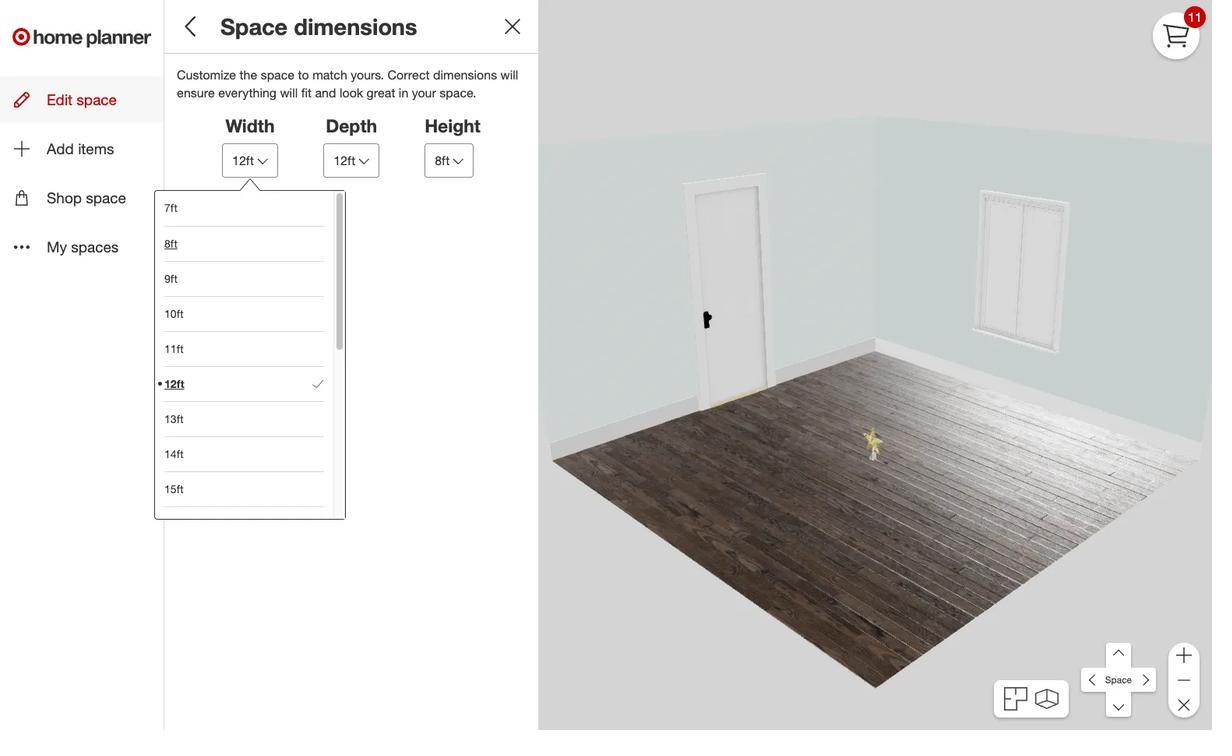 Task type: describe. For each thing, give the bounding box(es) containing it.
dimensions inside customize the space to match yours. correct dimensions will ensure everything will fit and look great in your space.
[[433, 67, 497, 83]]

9ft
[[165, 272, 178, 285]]

the
[[240, 67, 257, 83]]

8ft for the 8ft link
[[165, 237, 178, 250]]

fit
[[301, 85, 312, 101]]

11ft link
[[165, 331, 324, 366]]

add
[[47, 140, 74, 158]]

tilt camera up 30° image
[[1107, 643, 1132, 668]]

space dimensions
[[221, 12, 417, 41]]

10ft
[[165, 307, 184, 320]]

my spaces
[[47, 238, 119, 256]]

shop space
[[47, 189, 126, 207]]

edit space button
[[0, 76, 164, 122]]

your
[[412, 85, 436, 101]]

great
[[367, 85, 396, 101]]

16ft link
[[165, 506, 324, 541]]

shop space button
[[0, 175, 164, 221]]

space for shop space
[[86, 189, 126, 207]]

8ft link
[[165, 226, 324, 261]]

11
[[1189, 9, 1203, 25]]

15ft link
[[165, 471, 324, 506]]

12ft for width
[[232, 153, 254, 168]]

height
[[425, 115, 481, 136]]

and
[[315, 85, 336, 101]]

0 horizontal spatial 12ft
[[165, 377, 184, 390]]

pan camera left 30° image
[[1082, 668, 1107, 693]]

tilt camera down 30° image
[[1107, 692, 1132, 717]]

match
[[313, 67, 347, 83]]

yours.
[[351, 67, 384, 83]]

current space width element
[[222, 115, 278, 137]]

my spaces button
[[0, 224, 164, 270]]

width
[[226, 115, 275, 136]]

1 horizontal spatial will
[[501, 67, 519, 83]]

15ft
[[165, 482, 184, 495]]

8ft for 8ft "dropdown button" in the left of the page
[[435, 153, 450, 168]]

in
[[399, 85, 409, 101]]

current space depth element
[[324, 115, 380, 137]]

home planner landing page image
[[12, 12, 151, 62]]

add items
[[47, 140, 114, 158]]

space for edit space
[[77, 90, 117, 108]]

look
[[340, 85, 363, 101]]

correct
[[388, 67, 430, 83]]

front view button icon image
[[1036, 689, 1059, 710]]



Task type: vqa. For each thing, say whether or not it's contained in the screenshot.
14ft link at the bottom left
yes



Task type: locate. For each thing, give the bounding box(es) containing it.
customize the space to match yours. correct dimensions will ensure everything will fit and look great in your space.
[[177, 67, 519, 101]]

13ft
[[165, 412, 184, 425]]

0 vertical spatial space
[[261, 67, 295, 83]]

ensure
[[177, 85, 215, 101]]

dimensions up yours.
[[294, 12, 417, 41]]

0 horizontal spatial 8ft
[[165, 237, 178, 250]]

dimensions
[[294, 12, 417, 41], [433, 67, 497, 83]]

12ft button
[[222, 143, 278, 177], [324, 143, 380, 177]]

will
[[501, 67, 519, 83], [280, 85, 298, 101]]

8ft inside 8ft "dropdown button"
[[435, 153, 450, 168]]

8ft button
[[425, 143, 474, 177]]

2 12ft button from the left
[[324, 143, 380, 177]]

13ft link
[[165, 401, 324, 436]]

0 horizontal spatial space
[[221, 12, 288, 41]]

customize
[[177, 67, 236, 83]]

0 horizontal spatial dimensions
[[294, 12, 417, 41]]

dimensions up space.
[[433, 67, 497, 83]]

0 horizontal spatial will
[[280, 85, 298, 101]]

my
[[47, 238, 67, 256]]

8ft
[[435, 153, 450, 168], [165, 237, 178, 250]]

10ft link
[[165, 296, 324, 331]]

0 vertical spatial dimensions
[[294, 12, 417, 41]]

12ft button for width
[[222, 143, 278, 177]]

space inside button
[[86, 189, 126, 207]]

0 vertical spatial space
[[221, 12, 288, 41]]

12ft
[[232, 153, 254, 168], [334, 153, 356, 168], [165, 377, 184, 390]]

top view button icon image
[[1005, 687, 1028, 711]]

9ft link
[[165, 261, 324, 296]]

12ft button for depth
[[324, 143, 380, 177]]

space right edit
[[77, 90, 117, 108]]

1 vertical spatial space
[[1106, 674, 1133, 686]]

1 vertical spatial dimensions
[[433, 67, 497, 83]]

0 vertical spatial will
[[501, 67, 519, 83]]

everything
[[218, 85, 277, 101]]

14ft link
[[165, 436, 324, 471]]

1 horizontal spatial 12ft button
[[324, 143, 380, 177]]

to
[[298, 67, 309, 83]]

space for space dimensions
[[221, 12, 288, 41]]

11 button
[[1154, 6, 1207, 59]]

1 horizontal spatial 12ft
[[232, 153, 254, 168]]

space
[[221, 12, 288, 41], [1106, 674, 1133, 686]]

12ft down current space width element
[[232, 153, 254, 168]]

space right shop
[[86, 189, 126, 207]]

7ft link
[[165, 191, 324, 226]]

space
[[261, 67, 295, 83], [77, 90, 117, 108], [86, 189, 126, 207]]

1 horizontal spatial 8ft
[[435, 153, 450, 168]]

pan camera right 30° image
[[1132, 668, 1157, 693]]

items
[[78, 140, 114, 158]]

1 vertical spatial space
[[77, 90, 117, 108]]

1 vertical spatial 8ft
[[165, 237, 178, 250]]

0 vertical spatial 8ft
[[435, 153, 450, 168]]

space left to
[[261, 67, 295, 83]]

12ft down the "current space depth" element
[[334, 153, 356, 168]]

12ft button down the "current space depth" element
[[324, 143, 380, 177]]

edit space
[[47, 90, 117, 108]]

2 horizontal spatial 12ft
[[334, 153, 356, 168]]

shop
[[47, 189, 82, 207]]

spaces
[[71, 238, 119, 256]]

1 vertical spatial will
[[280, 85, 298, 101]]

1 horizontal spatial space
[[1106, 674, 1133, 686]]

8ft up 9ft
[[165, 237, 178, 250]]

12ft for depth
[[334, 153, 356, 168]]

7ft
[[165, 201, 178, 214]]

depth
[[326, 115, 377, 136]]

1 horizontal spatial dimensions
[[433, 67, 497, 83]]

1 12ft button from the left
[[222, 143, 278, 177]]

space inside button
[[77, 90, 117, 108]]

11ft
[[165, 342, 184, 355]]

space down tilt camera up 30° image
[[1106, 674, 1133, 686]]

add items button
[[0, 126, 164, 172]]

current space height element
[[425, 115, 481, 137]]

space up the
[[221, 12, 288, 41]]

16ft
[[165, 517, 184, 531]]

space for space
[[1106, 674, 1133, 686]]

12ft button down current space width element
[[222, 143, 278, 177]]

0 horizontal spatial 12ft button
[[222, 143, 278, 177]]

14ft
[[165, 447, 184, 460]]

12ft link
[[165, 366, 324, 401]]

2 vertical spatial space
[[86, 189, 126, 207]]

space inside customize the space to match yours. correct dimensions will ensure everything will fit and look great in your space.
[[261, 67, 295, 83]]

space.
[[440, 85, 477, 101]]

12ft down 11ft
[[165, 377, 184, 390]]

8ft down current space height element
[[435, 153, 450, 168]]

edit
[[47, 90, 73, 108]]



